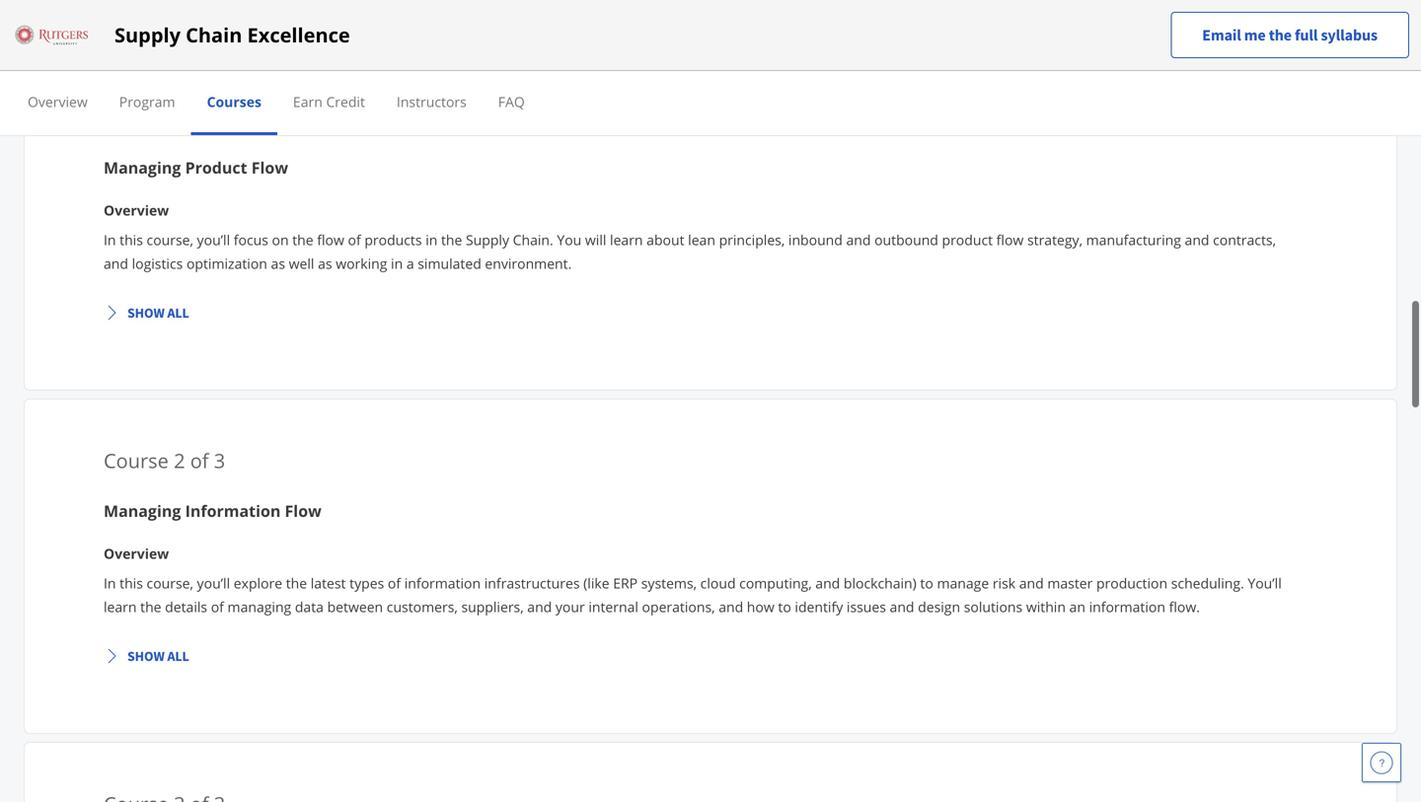 Task type: describe. For each thing, give the bounding box(es) containing it.
in for course 1 of 3
[[104, 230, 116, 249]]

2 as from the left
[[318, 254, 332, 273]]

risk
[[993, 574, 1016, 593]]

learn inside in this course, you'll explore the latest types of information infrastructures (like erp systems, cloud computing, and blockchain) to manage risk and master production scheduling. you'll learn the details of managing data between customers, suppliers, and your internal operations, and how to identify issues and design solutions within an information flow.
[[104, 598, 137, 616]]

earn credit
[[293, 92, 365, 111]]

a
[[407, 254, 414, 273]]

overview for course 1 of 3
[[104, 201, 169, 219]]

instructors link
[[397, 92, 467, 111]]

and down infrastructures
[[528, 598, 552, 616]]

the left details
[[140, 598, 161, 616]]

email me the full syllabus button
[[1171, 12, 1410, 58]]

optimization
[[187, 254, 268, 273]]

of right the types
[[388, 574, 401, 593]]

erp
[[613, 574, 638, 593]]

issues
[[847, 598, 887, 616]]

flow for course 1 of 3
[[252, 157, 288, 178]]

contracts,
[[1214, 230, 1277, 249]]

chain
[[186, 21, 242, 48]]

syllabus
[[1322, 25, 1379, 45]]

show for 2
[[127, 648, 165, 665]]

all for 2
[[167, 648, 189, 665]]

suppliers,
[[462, 598, 524, 616]]

1 flow from the left
[[317, 230, 345, 249]]

managing for 1
[[104, 157, 181, 178]]

0 vertical spatial in
[[426, 230, 438, 249]]

and right risk
[[1020, 574, 1044, 593]]

the up simulated
[[441, 230, 462, 249]]

the up data
[[286, 574, 307, 593]]

and left logistics
[[104, 254, 128, 273]]

principles,
[[719, 230, 785, 249]]

cloud
[[701, 574, 736, 593]]

identify
[[795, 598, 844, 616]]

(like
[[584, 574, 610, 593]]

lean
[[688, 230, 716, 249]]

course 1 of 3
[[104, 103, 225, 131]]

show all button for 2
[[96, 639, 197, 674]]

program
[[119, 92, 175, 111]]

strategy,
[[1028, 230, 1083, 249]]

and left contracts,
[[1186, 230, 1210, 249]]

will
[[585, 230, 607, 249]]

1 vertical spatial information
[[1090, 598, 1166, 616]]

show all for 2
[[127, 648, 189, 665]]

within
[[1027, 598, 1066, 616]]

chain.
[[513, 230, 554, 249]]

of inside in this course, you'll focus on the flow of products in the supply chain. you will learn about lean principles, inbound and outbound product flow strategy, manufacturing and contracts, and logistics optimization as well as working in a simulated environment.
[[348, 230, 361, 249]]

managing for 2
[[104, 500, 181, 522]]

program link
[[119, 92, 175, 111]]

design
[[919, 598, 961, 616]]

working
[[336, 254, 388, 273]]

simulated
[[418, 254, 482, 273]]

0 vertical spatial to
[[921, 574, 934, 593]]

your
[[556, 598, 585, 616]]

instructors
[[397, 92, 467, 111]]

faq
[[498, 92, 525, 111]]

of right "2"
[[190, 447, 209, 474]]

managing product flow
[[104, 157, 288, 178]]

credit
[[326, 92, 365, 111]]

3 for course 2 of 3
[[214, 447, 225, 474]]

1
[[174, 103, 185, 131]]

learn inside in this course, you'll focus on the flow of products in the supply chain. you will learn about lean principles, inbound and outbound product flow strategy, manufacturing and contracts, and logistics optimization as well as working in a simulated environment.
[[610, 230, 643, 249]]

earn credit link
[[293, 92, 365, 111]]

you'll for course 2 of 3
[[197, 574, 230, 593]]

full
[[1296, 25, 1319, 45]]

rutgers university image
[[12, 19, 91, 51]]

course 2 of 3
[[104, 447, 225, 474]]

information
[[185, 500, 281, 522]]

on
[[272, 230, 289, 249]]

supply inside in this course, you'll focus on the flow of products in the supply chain. you will learn about lean principles, inbound and outbound product flow strategy, manufacturing and contracts, and logistics optimization as well as working in a simulated environment.
[[466, 230, 510, 249]]

1 vertical spatial to
[[779, 598, 792, 616]]

details
[[165, 598, 207, 616]]

production
[[1097, 574, 1168, 593]]

email
[[1203, 25, 1242, 45]]

of right 1
[[190, 103, 209, 131]]

in this course, you'll explore the latest types of information infrastructures (like erp systems, cloud computing, and blockchain) to manage risk and master production scheduling. you'll learn the details of managing data between customers, suppliers, and your internal operations, and how to identify issues and design solutions within an information flow.
[[104, 574, 1282, 616]]

latest
[[311, 574, 346, 593]]

manage
[[938, 574, 990, 593]]

how
[[747, 598, 775, 616]]

customers,
[[387, 598, 458, 616]]

the inside button
[[1270, 25, 1293, 45]]

types
[[350, 574, 384, 593]]



Task type: locate. For each thing, give the bounding box(es) containing it.
flow
[[317, 230, 345, 249], [997, 230, 1024, 249]]

supply chain excellence
[[115, 21, 350, 48]]

overview link
[[28, 92, 88, 111]]

1 vertical spatial learn
[[104, 598, 137, 616]]

show for 1
[[127, 304, 165, 322]]

and down cloud
[[719, 598, 744, 616]]

1 vertical spatial supply
[[466, 230, 510, 249]]

certificate menu element
[[12, 71, 1410, 135]]

you'll up optimization
[[197, 230, 230, 249]]

product
[[185, 157, 247, 178]]

0 horizontal spatial to
[[779, 598, 792, 616]]

infrastructures
[[485, 574, 580, 593]]

1 horizontal spatial in
[[426, 230, 438, 249]]

show all for 1
[[127, 304, 189, 322]]

you'll
[[1249, 574, 1282, 593]]

of up working
[[348, 230, 361, 249]]

0 horizontal spatial as
[[271, 254, 285, 273]]

all down details
[[167, 648, 189, 665]]

products
[[365, 230, 422, 249]]

0 vertical spatial overview
[[28, 92, 88, 111]]

in inside in this course, you'll explore the latest types of information infrastructures (like erp systems, cloud computing, and blockchain) to manage risk and master production scheduling. you'll learn the details of managing data between customers, suppliers, and your internal operations, and how to identify issues and design solutions within an information flow.
[[104, 574, 116, 593]]

0 vertical spatial course,
[[147, 230, 193, 249]]

excellence
[[247, 21, 350, 48]]

overview up details
[[104, 544, 169, 563]]

in for course 2 of 3
[[104, 574, 116, 593]]

1 managing from the top
[[104, 157, 181, 178]]

0 vertical spatial course
[[104, 103, 169, 131]]

1 horizontal spatial flow
[[997, 230, 1024, 249]]

the right 'on'
[[293, 230, 314, 249]]

course for course 2 of 3
[[104, 447, 169, 474]]

flow right 'product'
[[252, 157, 288, 178]]

supply up simulated
[[466, 230, 510, 249]]

managing
[[228, 598, 292, 616]]

all for 1
[[167, 304, 189, 322]]

between
[[327, 598, 383, 616]]

0 vertical spatial show all button
[[96, 295, 197, 331]]

information up customers, in the left of the page
[[405, 574, 481, 593]]

flow for course 2 of 3
[[285, 500, 322, 522]]

learn right will
[[610, 230, 643, 249]]

2 show all from the top
[[127, 648, 189, 665]]

1 course, from the top
[[147, 230, 193, 249]]

learn
[[610, 230, 643, 249], [104, 598, 137, 616]]

2 show all button from the top
[[96, 639, 197, 674]]

supply
[[115, 21, 181, 48], [466, 230, 510, 249]]

1 horizontal spatial as
[[318, 254, 332, 273]]

operations,
[[642, 598, 715, 616]]

data
[[295, 598, 324, 616]]

1 vertical spatial show
[[127, 648, 165, 665]]

the
[[1270, 25, 1293, 45], [293, 230, 314, 249], [441, 230, 462, 249], [286, 574, 307, 593], [140, 598, 161, 616]]

1 horizontal spatial supply
[[466, 230, 510, 249]]

and down the blockchain)
[[890, 598, 915, 616]]

overview
[[28, 92, 88, 111], [104, 201, 169, 219], [104, 544, 169, 563]]

earn
[[293, 92, 323, 111]]

2 vertical spatial overview
[[104, 544, 169, 563]]

this
[[120, 230, 143, 249], [120, 574, 143, 593]]

in this course, you'll focus on the flow of products in the supply chain. you will learn about lean principles, inbound and outbound product flow strategy, manufacturing and contracts, and logistics optimization as well as working in a simulated environment.
[[104, 230, 1277, 273]]

all down logistics
[[167, 304, 189, 322]]

course left 1
[[104, 103, 169, 131]]

to right 'how'
[[779, 598, 792, 616]]

computing,
[[740, 574, 812, 593]]

1 vertical spatial show all
[[127, 648, 189, 665]]

faq link
[[498, 92, 525, 111]]

flow.
[[1170, 598, 1201, 616]]

2 you'll from the top
[[197, 574, 230, 593]]

manufacturing
[[1087, 230, 1182, 249]]

this inside in this course, you'll focus on the flow of products in the supply chain. you will learn about lean principles, inbound and outbound product flow strategy, manufacturing and contracts, and logistics optimization as well as working in a simulated environment.
[[120, 230, 143, 249]]

1 show all button from the top
[[96, 295, 197, 331]]

2 managing from the top
[[104, 500, 181, 522]]

show all button
[[96, 295, 197, 331], [96, 639, 197, 674]]

0 vertical spatial supply
[[115, 21, 181, 48]]

internal
[[589, 598, 639, 616]]

2 flow from the left
[[997, 230, 1024, 249]]

information down production
[[1090, 598, 1166, 616]]

3
[[214, 103, 225, 131], [214, 447, 225, 474]]

courses link
[[207, 92, 262, 111]]

in inside in this course, you'll focus on the flow of products in the supply chain. you will learn about lean principles, inbound and outbound product flow strategy, manufacturing and contracts, and logistics optimization as well as working in a simulated environment.
[[104, 230, 116, 249]]

well
[[289, 254, 314, 273]]

you'll for course 1 of 3
[[197, 230, 230, 249]]

show all
[[127, 304, 189, 322], [127, 648, 189, 665]]

1 horizontal spatial to
[[921, 574, 934, 593]]

1 all from the top
[[167, 304, 189, 322]]

0 horizontal spatial supply
[[115, 21, 181, 48]]

2 all from the top
[[167, 648, 189, 665]]

2 show from the top
[[127, 648, 165, 665]]

and up "identify"
[[816, 574, 841, 593]]

1 horizontal spatial information
[[1090, 598, 1166, 616]]

0 vertical spatial all
[[167, 304, 189, 322]]

explore
[[234, 574, 283, 593]]

2 this from the top
[[120, 574, 143, 593]]

overview for course 2 of 3
[[104, 544, 169, 563]]

1 vertical spatial managing
[[104, 500, 181, 522]]

0 horizontal spatial information
[[405, 574, 481, 593]]

help center image
[[1371, 751, 1394, 775]]

0 vertical spatial you'll
[[197, 230, 230, 249]]

this for course 2 of 3
[[120, 574, 143, 593]]

1 show from the top
[[127, 304, 165, 322]]

courses
[[207, 92, 262, 111]]

1 vertical spatial overview
[[104, 201, 169, 219]]

scheduling.
[[1172, 574, 1245, 593]]

and right 'inbound'
[[847, 230, 871, 249]]

course, for 1
[[147, 230, 193, 249]]

overview down the 'rutgers university' image on the top left of the page
[[28, 92, 88, 111]]

the right me
[[1270, 25, 1293, 45]]

an
[[1070, 598, 1086, 616]]

1 horizontal spatial learn
[[610, 230, 643, 249]]

1 vertical spatial in
[[104, 574, 116, 593]]

managing down the course 1 of 3
[[104, 157, 181, 178]]

show all button down details
[[96, 639, 197, 674]]

1 vertical spatial course,
[[147, 574, 193, 593]]

me
[[1245, 25, 1267, 45]]

0 vertical spatial information
[[405, 574, 481, 593]]

of right details
[[211, 598, 224, 616]]

course, for 2
[[147, 574, 193, 593]]

as left well
[[271, 254, 285, 273]]

show all down details
[[127, 648, 189, 665]]

0 vertical spatial managing
[[104, 157, 181, 178]]

as right well
[[318, 254, 332, 273]]

to up "design"
[[921, 574, 934, 593]]

0 vertical spatial flow
[[252, 157, 288, 178]]

flow right product
[[997, 230, 1024, 249]]

course, up logistics
[[147, 230, 193, 249]]

all
[[167, 304, 189, 322], [167, 648, 189, 665]]

1 vertical spatial all
[[167, 648, 189, 665]]

and
[[847, 230, 871, 249], [1186, 230, 1210, 249], [104, 254, 128, 273], [816, 574, 841, 593], [1020, 574, 1044, 593], [528, 598, 552, 616], [719, 598, 744, 616], [890, 598, 915, 616]]

managing information flow
[[104, 500, 322, 522]]

0 horizontal spatial flow
[[317, 230, 345, 249]]

focus
[[234, 230, 268, 249]]

information
[[405, 574, 481, 593], [1090, 598, 1166, 616]]

1 you'll from the top
[[197, 230, 230, 249]]

flow
[[252, 157, 288, 178], [285, 500, 322, 522]]

you'll up details
[[197, 574, 230, 593]]

1 as from the left
[[271, 254, 285, 273]]

0 vertical spatial 3
[[214, 103, 225, 131]]

0 vertical spatial learn
[[610, 230, 643, 249]]

logistics
[[132, 254, 183, 273]]

managing down course 2 of 3
[[104, 500, 181, 522]]

1 vertical spatial show all button
[[96, 639, 197, 674]]

show all button down logistics
[[96, 295, 197, 331]]

this for course 1 of 3
[[120, 230, 143, 249]]

course
[[104, 103, 169, 131], [104, 447, 169, 474]]

course, inside in this course, you'll explore the latest types of information infrastructures (like erp systems, cloud computing, and blockchain) to manage risk and master production scheduling. you'll learn the details of managing data between customers, suppliers, and your internal operations, and how to identify issues and design solutions within an information flow.
[[147, 574, 193, 593]]

2
[[174, 447, 185, 474]]

about
[[647, 230, 685, 249]]

supply left chain
[[115, 21, 181, 48]]

learn left details
[[104, 598, 137, 616]]

1 vertical spatial 3
[[214, 447, 225, 474]]

course for course 1 of 3
[[104, 103, 169, 131]]

1 3 from the top
[[214, 103, 225, 131]]

overview up logistics
[[104, 201, 169, 219]]

0 horizontal spatial in
[[391, 254, 403, 273]]

3 right 1
[[214, 103, 225, 131]]

overview inside certificate menu element
[[28, 92, 88, 111]]

environment.
[[485, 254, 572, 273]]

in left a at the top of page
[[391, 254, 403, 273]]

show
[[127, 304, 165, 322], [127, 648, 165, 665]]

flow right information
[[285, 500, 322, 522]]

course,
[[147, 230, 193, 249], [147, 574, 193, 593]]

2 3 from the top
[[214, 447, 225, 474]]

as
[[271, 254, 285, 273], [318, 254, 332, 273]]

1 vertical spatial this
[[120, 574, 143, 593]]

you
[[557, 230, 582, 249]]

solutions
[[964, 598, 1023, 616]]

1 in from the top
[[104, 230, 116, 249]]

0 vertical spatial this
[[120, 230, 143, 249]]

1 course from the top
[[104, 103, 169, 131]]

1 vertical spatial flow
[[285, 500, 322, 522]]

flow up working
[[317, 230, 345, 249]]

email me the full syllabus
[[1203, 25, 1379, 45]]

course left "2"
[[104, 447, 169, 474]]

you'll inside in this course, you'll focus on the flow of products in the supply chain. you will learn about lean principles, inbound and outbound product flow strategy, manufacturing and contracts, and logistics optimization as well as working in a simulated environment.
[[197, 230, 230, 249]]

2 in from the top
[[104, 574, 116, 593]]

to
[[921, 574, 934, 593], [779, 598, 792, 616]]

show all down logistics
[[127, 304, 189, 322]]

2 course, from the top
[[147, 574, 193, 593]]

master
[[1048, 574, 1093, 593]]

inbound
[[789, 230, 843, 249]]

1 vertical spatial course
[[104, 447, 169, 474]]

1 vertical spatial you'll
[[197, 574, 230, 593]]

you'll inside in this course, you'll explore the latest types of information infrastructures (like erp systems, cloud computing, and blockchain) to manage risk and master production scheduling. you'll learn the details of managing data between customers, suppliers, and your internal operations, and how to identify issues and design solutions within an information flow.
[[197, 574, 230, 593]]

systems,
[[642, 574, 697, 593]]

outbound
[[875, 230, 939, 249]]

product
[[943, 230, 993, 249]]

course, inside in this course, you'll focus on the flow of products in the supply chain. you will learn about lean principles, inbound and outbound product flow strategy, manufacturing and contracts, and logistics optimization as well as working in a simulated environment.
[[147, 230, 193, 249]]

0 vertical spatial in
[[104, 230, 116, 249]]

0 vertical spatial show
[[127, 304, 165, 322]]

3 for course 1 of 3
[[214, 103, 225, 131]]

this inside in this course, you'll explore the latest types of information infrastructures (like erp systems, cloud computing, and blockchain) to manage risk and master production scheduling. you'll learn the details of managing data between customers, suppliers, and your internal operations, and how to identify issues and design solutions within an information flow.
[[120, 574, 143, 593]]

2 course from the top
[[104, 447, 169, 474]]

0 horizontal spatial learn
[[104, 598, 137, 616]]

1 this from the top
[[120, 230, 143, 249]]

course, up details
[[147, 574, 193, 593]]

0 vertical spatial show all
[[127, 304, 189, 322]]

3 right "2"
[[214, 447, 225, 474]]

1 vertical spatial in
[[391, 254, 403, 273]]

of
[[190, 103, 209, 131], [348, 230, 361, 249], [190, 447, 209, 474], [388, 574, 401, 593], [211, 598, 224, 616]]

in up simulated
[[426, 230, 438, 249]]

blockchain)
[[844, 574, 917, 593]]

1 show all from the top
[[127, 304, 189, 322]]

show all button for 1
[[96, 295, 197, 331]]



Task type: vqa. For each thing, say whether or not it's contained in the screenshot.
calculus
no



